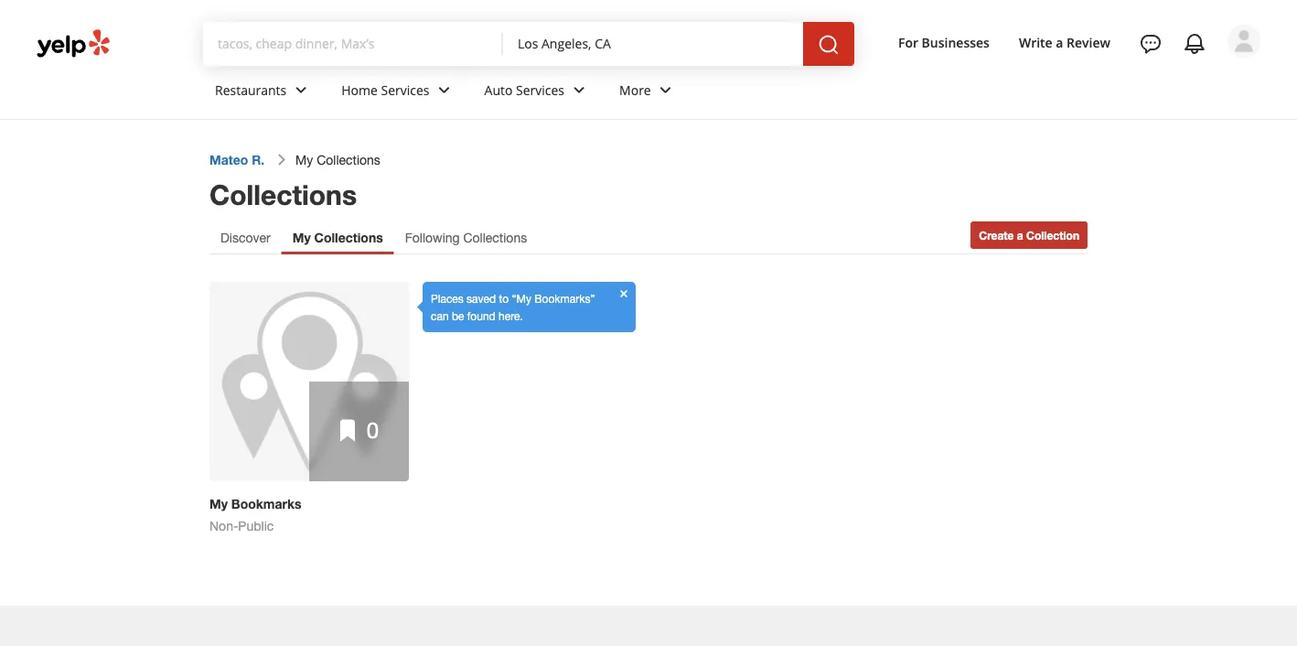 Task type: describe. For each thing, give the bounding box(es) containing it.
0 vertical spatial my
[[296, 152, 313, 167]]

places saved to "my bookmarks" can be found here.
[[431, 292, 595, 322]]

for businesses
[[899, 34, 990, 51]]

my bookmarks non-public
[[210, 496, 302, 534]]

businesses
[[922, 34, 990, 51]]

home
[[342, 81, 378, 98]]

discover link
[[210, 221, 282, 254]]

24 chevron down v2 image
[[568, 79, 590, 101]]

my collections inside tab list
[[293, 230, 383, 245]]

following collections link
[[394, 221, 538, 254]]

0 vertical spatial my collections
[[296, 152, 381, 167]]

auto services
[[485, 81, 565, 98]]

mateo r. link
[[210, 152, 265, 167]]

create a collection button
[[971, 221, 1088, 249]]

address, neighborhood, city, state or zip text field
[[518, 34, 789, 52]]

public
[[238, 518, 274, 534]]

can
[[431, 309, 449, 322]]

collections down home
[[317, 152, 381, 167]]

be
[[452, 309, 464, 322]]

write a review link
[[1012, 26, 1118, 59]]

24 chevron down v2 image for restaurants
[[290, 79, 312, 101]]

search image
[[818, 34, 840, 56]]

a for create
[[1017, 229, 1024, 242]]

home services
[[342, 81, 430, 98]]

saved
[[467, 292, 496, 305]]

tab list containing discover
[[210, 221, 538, 254]]

a for write
[[1056, 34, 1064, 51]]

my inside my bookmarks non-public
[[210, 496, 228, 512]]

notifications image
[[1184, 33, 1206, 55]]

  text field
[[218, 34, 489, 54]]

write a review
[[1019, 34, 1111, 51]]

home services link
[[327, 66, 470, 119]]

my collections link
[[282, 221, 394, 254]]

mateo r. image
[[1228, 25, 1261, 58]]

places
[[431, 292, 464, 305]]

search image
[[818, 34, 840, 56]]

24 chevron down v2 image for home services
[[433, 79, 455, 101]]

restaurants link
[[200, 66, 327, 119]]

services for auto services
[[516, 81, 565, 98]]

following
[[405, 230, 460, 245]]



Task type: locate. For each thing, give the bounding box(es) containing it.
my right the r.
[[296, 152, 313, 167]]

collections down the r.
[[210, 178, 357, 210]]

restaurants
[[215, 81, 287, 98]]

1 services from the left
[[381, 81, 430, 98]]

1 horizontal spatial 24 chevron down v2 image
[[433, 79, 455, 101]]

collection
[[1027, 229, 1080, 242]]

following collections
[[405, 230, 527, 245]]

1 vertical spatial a
[[1017, 229, 1024, 242]]

non-
[[210, 518, 238, 534]]

a right write
[[1056, 34, 1064, 51]]

my
[[296, 152, 313, 167], [293, 230, 311, 245], [210, 496, 228, 512]]

tab list
[[210, 221, 538, 254]]

r.
[[252, 152, 265, 167]]

review
[[1067, 34, 1111, 51]]

24 chevron down v2 image right restaurants
[[290, 79, 312, 101]]

services inside auto services link
[[516, 81, 565, 98]]

24 chevron down v2 image inside home services link
[[433, 79, 455, 101]]

here.
[[499, 309, 523, 322]]

mateo
[[210, 152, 248, 167]]

bookmarks"
[[535, 292, 595, 305]]

  text field
[[518, 34, 789, 54]]

for businesses link
[[891, 26, 997, 59]]

create
[[979, 229, 1014, 242]]

a right create
[[1017, 229, 1024, 242]]

services
[[381, 81, 430, 98], [516, 81, 565, 98]]

2 24 chevron down v2 image from the left
[[433, 79, 455, 101]]

auto services link
[[470, 66, 605, 119]]

24 chevron down v2 image
[[290, 79, 312, 101], [433, 79, 455, 101]]

services right home
[[381, 81, 430, 98]]

1 vertical spatial my collections
[[293, 230, 383, 245]]

services for home services
[[381, 81, 430, 98]]

tacos, cheap dinner, Max's text field
[[218, 34, 489, 52]]

a
[[1056, 34, 1064, 51], [1017, 229, 1024, 242]]

1 24 chevron down v2 image from the left
[[290, 79, 312, 101]]

create a collection
[[979, 229, 1080, 242]]

0 horizontal spatial 24 chevron down v2 image
[[290, 79, 312, 101]]

my bookmarks link
[[210, 496, 408, 512]]

0 vertical spatial a
[[1056, 34, 1064, 51]]

auto
[[485, 81, 513, 98]]

my inside tab list
[[293, 230, 311, 245]]

for
[[899, 34, 919, 51]]

0 link
[[210, 282, 409, 481]]

services inside home services link
[[381, 81, 430, 98]]

collections
[[317, 152, 381, 167], [210, 178, 357, 210], [314, 230, 383, 245], [463, 230, 527, 245]]

1 vertical spatial my
[[293, 230, 311, 245]]

0 horizontal spatial a
[[1017, 229, 1024, 242]]

24 chevron down v2 image left auto
[[433, 79, 455, 101]]

0
[[367, 417, 379, 443]]

1 horizontal spatial services
[[516, 81, 565, 98]]

bookmarks
[[231, 496, 302, 512]]

1 horizontal spatial a
[[1056, 34, 1064, 51]]

my collections
[[296, 152, 381, 167], [293, 230, 383, 245]]

services left 24 chevron down v2 image
[[516, 81, 565, 98]]

24 chevron down v2 image inside restaurants link
[[290, 79, 312, 101]]

write
[[1019, 34, 1053, 51]]

mateo r.
[[210, 152, 265, 167]]

discover
[[221, 230, 271, 245]]

None search field
[[203, 22, 877, 66]]

found
[[467, 309, 496, 322]]

my right discover
[[293, 230, 311, 245]]

2 services from the left
[[516, 81, 565, 98]]

to
[[499, 292, 509, 305]]

collections up to
[[463, 230, 527, 245]]

collections left "following"
[[314, 230, 383, 245]]

0 horizontal spatial services
[[381, 81, 430, 98]]

a inside button
[[1017, 229, 1024, 242]]

2 vertical spatial my
[[210, 496, 228, 512]]

my up non-
[[210, 496, 228, 512]]

"my
[[512, 292, 532, 305]]

notifications image
[[1184, 33, 1206, 55]]

messages image
[[1140, 33, 1162, 55], [1140, 33, 1162, 55]]



Task type: vqa. For each thing, say whether or not it's contained in the screenshot.
the leftmost 24 chevron down v2 icon
yes



